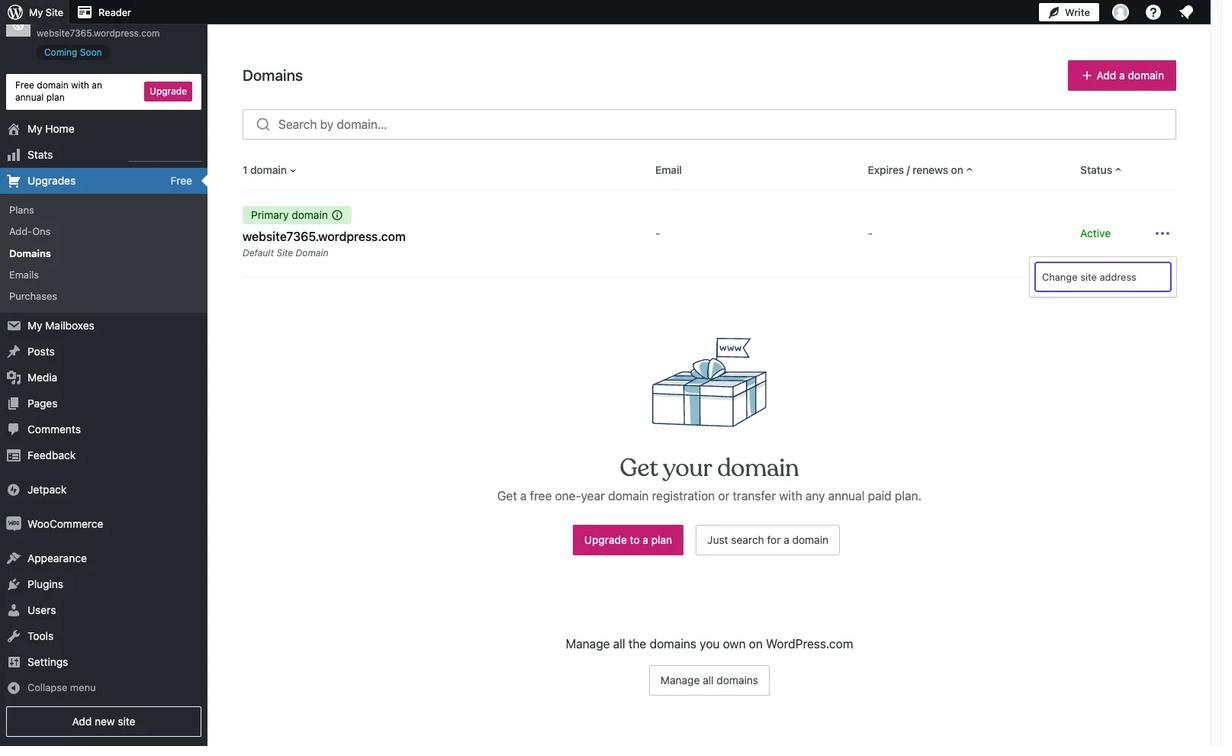 Task type: vqa. For each thing, say whether or not it's contained in the screenshot.
Checkbox
no



Task type: describe. For each thing, give the bounding box(es) containing it.
domain right year
[[608, 489, 649, 503]]

change site address button
[[1036, 263, 1171, 291]]

soon
[[80, 46, 102, 58]]

for
[[767, 534, 781, 547]]

/
[[907, 163, 910, 176]]

0 horizontal spatial get
[[498, 489, 517, 503]]

feedback link
[[0, 443, 208, 469]]

domains inside 'link'
[[717, 674, 759, 687]]

reader link
[[70, 0, 137, 24]]

my profile image
[[1113, 4, 1130, 21]]

plan.
[[895, 489, 922, 503]]

address
[[1100, 271, 1137, 283]]

an
[[92, 79, 102, 90]]

expires / renews on
[[868, 163, 964, 176]]

just
[[708, 534, 729, 547]]

change
[[1043, 271, 1078, 283]]

home
[[45, 122, 74, 135]]

jetpack
[[27, 483, 67, 496]]

reader
[[99, 6, 131, 18]]

1
[[243, 163, 248, 176]]

site inside site title website7365.wordpress.com coming soon
[[37, 12, 56, 25]]

stats link
[[0, 142, 208, 168]]

0 horizontal spatial on
[[749, 637, 763, 651]]

Search search field
[[279, 110, 1176, 139]]

my for my home
[[27, 122, 42, 135]]

add-ons
[[9, 225, 51, 238]]

emails
[[9, 268, 39, 281]]

annual
[[829, 489, 865, 503]]

write
[[1065, 6, 1091, 18]]

1 horizontal spatial get
[[620, 453, 658, 484]]

primary
[[251, 208, 289, 221]]

any
[[806, 489, 825, 503]]

mailboxes
[[45, 319, 94, 332]]

a right 'for'
[[784, 534, 790, 547]]

domain up transfer
[[718, 453, 799, 484]]

get your domain get a free one-year domain registration or transfer with any annual paid plan.
[[498, 453, 922, 503]]

add a domain
[[1097, 69, 1165, 82]]

title
[[58, 12, 80, 25]]

none search field inside get your domain main content
[[243, 109, 1177, 140]]

appearance
[[27, 552, 87, 565]]

upgrade button
[[144, 82, 192, 102]]

site inside change site address button
[[1081, 271, 1097, 283]]

pages link
[[0, 391, 208, 417]]

free
[[530, 489, 552, 503]]

free domain with an annual plan
[[15, 79, 102, 103]]

domain right 1
[[250, 163, 287, 176]]

add-
[[9, 225, 32, 238]]

upgrade to a plan
[[585, 534, 672, 547]]

upgrade for upgrade to a plan
[[585, 534, 627, 547]]

website7365.wordpress.com default site domain
[[243, 230, 406, 259]]

coming
[[44, 46, 77, 58]]

posts link
[[0, 339, 208, 365]]

1 domain button
[[243, 163, 299, 178]]

settings link
[[0, 650, 208, 676]]

site inside add new site link
[[118, 715, 135, 728]]

upgrade for upgrade
[[150, 86, 187, 97]]

just search for a domain
[[708, 534, 829, 547]]

a inside get your domain get a free one-year domain registration or transfer with any annual paid plan.
[[521, 489, 527, 503]]

posts
[[27, 345, 55, 358]]

to
[[630, 534, 640, 547]]

plugins
[[27, 578, 63, 591]]

paid
[[868, 489, 892, 503]]

default
[[243, 247, 274, 259]]

upgrades
[[27, 174, 76, 187]]

my home
[[27, 122, 74, 135]]

my site link
[[0, 0, 70, 24]]

a inside "link"
[[643, 534, 649, 547]]

woocommerce
[[27, 518, 103, 530]]

comments
[[27, 423, 81, 436]]

add for add new site
[[72, 715, 92, 728]]

one-
[[555, 489, 581, 503]]

help image
[[1145, 3, 1163, 21]]

manage all domains
[[661, 674, 759, 687]]

free for free domain with an annual plan
[[15, 79, 34, 90]]

domains inside get your domain main content
[[243, 66, 303, 84]]

all for domains
[[703, 674, 714, 687]]

email
[[656, 163, 682, 176]]

new
[[95, 715, 115, 728]]

free for free
[[171, 174, 192, 187]]

add a domain button
[[1068, 60, 1177, 91]]

with inside free domain with an annual plan
[[71, 79, 89, 90]]

appearance link
[[0, 546, 208, 572]]

feedback
[[27, 449, 76, 462]]

registration
[[652, 489, 715, 503]]

site up coming
[[46, 6, 63, 18]]

manage all the domains you own on wordpress.com
[[566, 637, 854, 651]]

collapse menu
[[27, 682, 96, 694]]

pages
[[27, 397, 58, 410]]

the
[[629, 637, 647, 651]]

add new site link
[[6, 707, 201, 737]]



Task type: locate. For each thing, give the bounding box(es) containing it.
img image inside woocommerce link
[[6, 517, 21, 532]]

domain
[[296, 247, 329, 259]]

img image for woocommerce
[[6, 517, 21, 532]]

purchases
[[9, 290, 57, 302]]

1 vertical spatial domains
[[9, 247, 51, 259]]

my left home
[[27, 122, 42, 135]]

plans link
[[0, 199, 208, 221]]

site inside website7365.wordpress.com default site domain
[[277, 247, 293, 259]]

add new site
[[72, 715, 135, 728]]

website7365.wordpress.com up soon
[[37, 27, 160, 39]]

1 - from the left
[[656, 227, 661, 240]]

img image left jetpack
[[6, 482, 21, 498]]

collapse
[[27, 682, 67, 694]]

you
[[700, 637, 720, 651]]

plans
[[9, 204, 34, 216]]

just search for a domain link
[[696, 525, 840, 556]]

all
[[613, 637, 626, 651], [703, 674, 714, 687]]

-
[[656, 227, 661, 240], [868, 227, 873, 240]]

domains link
[[0, 242, 208, 264]]

1 horizontal spatial with
[[779, 489, 803, 503]]

free up "annual plan"
[[15, 79, 34, 90]]

0 horizontal spatial all
[[613, 637, 626, 651]]

0 vertical spatial site
[[1081, 271, 1097, 283]]

on right own
[[749, 637, 763, 651]]

site right change
[[1081, 271, 1097, 283]]

upgrade inside "link"
[[585, 534, 627, 547]]

wordpress.com
[[766, 637, 854, 651]]

upgrade left to
[[585, 534, 627, 547]]

all for the
[[613, 637, 626, 651]]

1 horizontal spatial -
[[868, 227, 873, 240]]

media
[[27, 371, 57, 384]]

all inside 'link'
[[703, 674, 714, 687]]

my mailboxes link
[[0, 313, 208, 339]]

my up posts
[[27, 319, 42, 332]]

get your domain main content
[[0, 0, 1177, 721]]

1 vertical spatial img image
[[6, 517, 21, 532]]

domains
[[243, 66, 303, 84], [9, 247, 51, 259]]

media link
[[0, 365, 208, 391]]

manage your notifications image
[[1178, 3, 1196, 21]]

status
[[1081, 163, 1113, 176]]

email button
[[656, 163, 682, 178]]

site
[[1081, 271, 1097, 283], [118, 715, 135, 728]]

1 horizontal spatial website7365.wordpress.com
[[243, 230, 406, 243]]

0 horizontal spatial add
[[72, 715, 92, 728]]

domain down help image
[[1128, 69, 1165, 82]]

my for my mailboxes
[[27, 319, 42, 332]]

0 vertical spatial all
[[613, 637, 626, 651]]

woocommerce link
[[0, 511, 208, 537]]

0 vertical spatial with
[[71, 79, 89, 90]]

domain up website7365.wordpress.com default site domain
[[292, 208, 328, 221]]

add inside button
[[1097, 69, 1117, 82]]

website7365.wordpress.com inside get your domain main content
[[243, 230, 406, 243]]

with
[[71, 79, 89, 90], [779, 489, 803, 503]]

0 vertical spatial get
[[620, 453, 658, 484]]

2 img image from the top
[[6, 517, 21, 532]]

domain up "annual plan"
[[37, 79, 69, 90]]

or
[[718, 489, 730, 503]]

domain inside free domain with an annual plan
[[37, 79, 69, 90]]

0 vertical spatial website7365.wordpress.com
[[37, 27, 160, 39]]

manage down manage all the domains you own on wordpress.com
[[661, 674, 700, 687]]

menu
[[70, 682, 96, 694]]

1 horizontal spatial all
[[703, 674, 714, 687]]

my site
[[29, 6, 63, 18]]

tools link
[[0, 624, 208, 650]]

my
[[29, 6, 43, 18], [27, 122, 42, 135], [27, 319, 42, 332]]

plan
[[652, 534, 672, 547]]

active
[[1081, 227, 1111, 240]]

0 vertical spatial img image
[[6, 482, 21, 498]]

1 vertical spatial on
[[749, 637, 763, 651]]

domains right the
[[650, 637, 697, 651]]

my home link
[[0, 116, 208, 142]]

0 vertical spatial manage
[[566, 637, 610, 651]]

users
[[27, 604, 56, 617]]

0 horizontal spatial -
[[656, 227, 661, 240]]

my mailboxes
[[27, 319, 94, 332]]

year
[[581, 489, 605, 503]]

0 horizontal spatial upgrade
[[150, 86, 187, 97]]

add for add a domain
[[1097, 69, 1117, 82]]

1 vertical spatial free
[[171, 174, 192, 187]]

site left the title
[[37, 12, 56, 25]]

upgrade up the highest hourly views 0 image on the left
[[150, 86, 187, 97]]

img image inside jetpack link
[[6, 482, 21, 498]]

annual plan
[[15, 92, 65, 103]]

site right default at the top of the page
[[277, 247, 293, 259]]

with inside get your domain get a free one-year domain registration or transfer with any annual paid plan.
[[779, 489, 803, 503]]

expires
[[868, 163, 904, 176]]

img image left woocommerce on the left of page
[[6, 517, 21, 532]]

tools
[[27, 630, 54, 643]]

all left the
[[613, 637, 626, 651]]

plugins link
[[0, 572, 208, 598]]

emails link
[[0, 264, 208, 285]]

primary domain
[[251, 208, 328, 221]]

add-ons link
[[0, 221, 208, 242]]

- down email button
[[656, 227, 661, 240]]

with left any
[[779, 489, 803, 503]]

add left new
[[72, 715, 92, 728]]

- down expires
[[868, 227, 873, 240]]

a down my profile icon
[[1120, 69, 1125, 82]]

on inside button
[[951, 163, 964, 176]]

my left the title
[[29, 6, 43, 18]]

0 vertical spatial my
[[29, 6, 43, 18]]

1 vertical spatial upgrade
[[585, 534, 627, 547]]

your
[[663, 453, 712, 484]]

purchases link
[[0, 285, 208, 307]]

1 horizontal spatial domains
[[243, 66, 303, 84]]

0 horizontal spatial domains
[[9, 247, 51, 259]]

get left free
[[498, 489, 517, 503]]

free
[[15, 79, 34, 90], [171, 174, 192, 187]]

add down my profile icon
[[1097, 69, 1117, 82]]

all down manage all the domains you own on wordpress.com
[[703, 674, 714, 687]]

highest hourly views 0 image
[[129, 152, 201, 162]]

a left free
[[521, 489, 527, 503]]

1 vertical spatial domains
[[717, 674, 759, 687]]

None search field
[[243, 109, 1177, 140]]

0 horizontal spatial website7365.wordpress.com
[[37, 27, 160, 39]]

website7365.wordpress.com up "domain"
[[243, 230, 406, 243]]

search
[[731, 534, 765, 547]]

upgrade to a plan link
[[573, 525, 684, 556]]

1 vertical spatial get
[[498, 489, 517, 503]]

on right renews
[[951, 163, 964, 176]]

0 vertical spatial domains
[[650, 637, 697, 651]]

1 vertical spatial all
[[703, 674, 714, 687]]

site title website7365.wordpress.com coming soon
[[37, 12, 160, 58]]

0 horizontal spatial manage
[[566, 637, 610, 651]]

domain right 'for'
[[793, 534, 829, 547]]

1 horizontal spatial domains
[[717, 674, 759, 687]]

status button
[[1081, 163, 1125, 178]]

get left the your
[[620, 453, 658, 484]]

change site address
[[1043, 271, 1137, 283]]

domain
[[1128, 69, 1165, 82], [37, 79, 69, 90], [250, 163, 287, 176], [292, 208, 328, 221], [718, 453, 799, 484], [608, 489, 649, 503], [793, 534, 829, 547]]

domains down own
[[717, 674, 759, 687]]

0 vertical spatial on
[[951, 163, 964, 176]]

1 domain
[[243, 163, 287, 176]]

upgrade inside button
[[150, 86, 187, 97]]

renews
[[913, 163, 949, 176]]

0 vertical spatial free
[[15, 79, 34, 90]]

0 vertical spatial upgrade
[[150, 86, 187, 97]]

manage for manage all the domains you own on wordpress.com
[[566, 637, 610, 651]]

0 vertical spatial domains
[[243, 66, 303, 84]]

1 vertical spatial my
[[27, 122, 42, 135]]

expires / renews on button
[[868, 163, 976, 178]]

a right to
[[643, 534, 649, 547]]

1 horizontal spatial add
[[1097, 69, 1117, 82]]

0 horizontal spatial with
[[71, 79, 89, 90]]

1 vertical spatial site
[[118, 715, 135, 728]]

1 horizontal spatial on
[[951, 163, 964, 176]]

0 horizontal spatial site
[[118, 715, 135, 728]]

1 img image from the top
[[6, 482, 21, 498]]

1 vertical spatial add
[[72, 715, 92, 728]]

manage
[[566, 637, 610, 651], [661, 674, 700, 687]]

domain actions image
[[1154, 224, 1172, 243]]

1 vertical spatial with
[[779, 489, 803, 503]]

2 - from the left
[[868, 227, 873, 240]]

1 horizontal spatial manage
[[661, 674, 700, 687]]

1 vertical spatial manage
[[661, 674, 700, 687]]

0 horizontal spatial free
[[15, 79, 34, 90]]

site
[[46, 6, 63, 18], [37, 12, 56, 25], [277, 247, 293, 259]]

1 vertical spatial website7365.wordpress.com
[[243, 230, 406, 243]]

stats
[[27, 148, 53, 161]]

manage for manage all domains
[[661, 674, 700, 687]]

free down the highest hourly views 0 image on the left
[[171, 174, 192, 187]]

jetpack link
[[0, 477, 208, 503]]

manage left the
[[566, 637, 610, 651]]

0 vertical spatial add
[[1097, 69, 1117, 82]]

img image
[[6, 482, 21, 498], [6, 517, 21, 532]]

manage inside 'link'
[[661, 674, 700, 687]]

1 horizontal spatial free
[[171, 174, 192, 187]]

2 vertical spatial my
[[27, 319, 42, 332]]

own
[[723, 637, 746, 651]]

0 horizontal spatial domains
[[650, 637, 697, 651]]

img image for jetpack
[[6, 482, 21, 498]]

ons
[[32, 225, 51, 238]]

1 horizontal spatial upgrade
[[585, 534, 627, 547]]

collapse menu link
[[0, 676, 208, 701]]

1 horizontal spatial site
[[1081, 271, 1097, 283]]

free inside free domain with an annual plan
[[15, 79, 34, 90]]

a inside button
[[1120, 69, 1125, 82]]

site right new
[[118, 715, 135, 728]]

a
[[1120, 69, 1125, 82], [521, 489, 527, 503], [643, 534, 649, 547], [784, 534, 790, 547]]

with left an in the top of the page
[[71, 79, 89, 90]]

settings
[[27, 656, 68, 669]]

users link
[[0, 598, 208, 624]]

my for my site
[[29, 6, 43, 18]]



